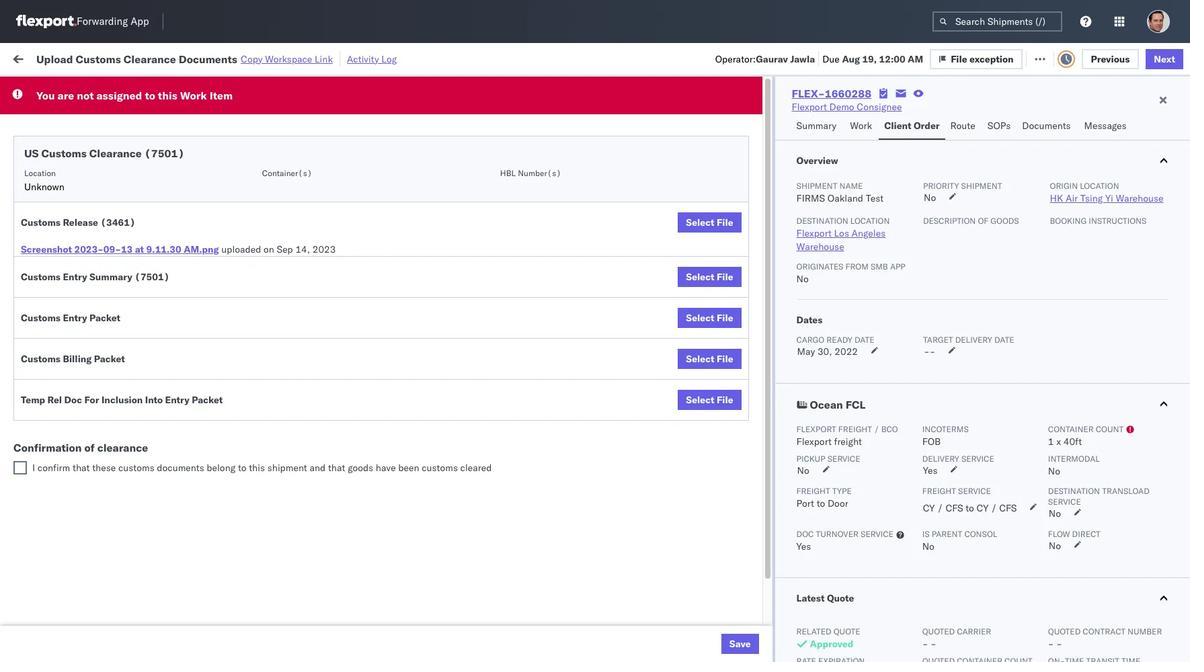 Task type: describe. For each thing, give the bounding box(es) containing it.
release
[[63, 217, 98, 229]]

copy workspace link button
[[241, 53, 333, 65]]

2 pdt, from the top
[[262, 165, 284, 177]]

1 horizontal spatial this
[[249, 462, 265, 474]]

2 customs from the left
[[422, 462, 458, 474]]

1 abcdefg78456546 from the top
[[916, 342, 1007, 354]]

(7501) for customs entry summary (7501)
[[135, 271, 170, 283]]

1 2130384 from the top
[[772, 579, 813, 591]]

1 horizontal spatial at
[[268, 52, 276, 64]]

to down the service
[[966, 503, 975, 515]]

documents for upload customs clearance documents copy workspace link
[[179, 52, 238, 66]]

flexport los angeles warehouse link
[[797, 227, 886, 253]]

yi
[[1106, 192, 1114, 205]]

pst, for 11:00
[[262, 283, 283, 295]]

from for 3rd 'schedule pickup from los angeles, ca' button from the bottom
[[105, 246, 124, 258]]

due aug 19, 12:00 am
[[823, 53, 924, 65]]

to right for
[[145, 89, 155, 102]]

4 hlxu6269489, from the top
[[900, 223, 969, 235]]

flex-1846748 for upload customs clearance documents button
[[743, 283, 813, 295]]

0 vertical spatial gaurav
[[756, 53, 789, 65]]

my
[[13, 49, 35, 68]]

1 horizontal spatial goods
[[991, 216, 1020, 226]]

originates
[[797, 262, 844, 272]]

msdu7304509
[[829, 431, 897, 443]]

link
[[315, 53, 333, 65]]

2 2130387 from the top
[[772, 490, 813, 502]]

omkar savant for lhuu7894563, uetu5238478
[[1085, 372, 1144, 384]]

2 1846748 from the top
[[772, 165, 813, 177]]

8,
[[305, 283, 314, 295]]

service inside destination transload service
[[1049, 497, 1082, 507]]

2 schedule pickup from rotterdam, netherlands button from the top
[[31, 600, 191, 629]]

ocean fcl for confirm pickup from los angeles, ca link on the left bottom of page
[[412, 372, 459, 384]]

hlxu8034992 for schedule pickup from los angeles, ca "link" corresponding to 2nd 'schedule pickup from los angeles, ca' button
[[972, 194, 1038, 206]]

location
[[24, 168, 56, 178]]

documents for upload customs clearance documents
[[31, 289, 80, 301]]

shipment
[[797, 181, 838, 191]]

4 flex-1846748 from the top
[[743, 224, 813, 236]]

Search Work text field
[[738, 48, 885, 68]]

ready
[[103, 83, 127, 93]]

are
[[58, 89, 74, 102]]

file for customs release (3461)
[[717, 217, 734, 229]]

activity log
[[347, 53, 397, 65]]

resize handle column header for container numbers
[[894, 104, 910, 663]]

3 schedule pickup from los angeles, ca button from the top
[[31, 245, 191, 274]]

2 gvcu5265864 from the top
[[829, 490, 895, 502]]

maeu9736123
[[916, 431, 984, 443]]

23, for 2023
[[297, 461, 311, 473]]

ocean fcl for schedule pickup from los angeles, ca "link" corresponding to 2nd 'schedule pickup from los angeles, ca' button
[[412, 194, 459, 206]]

customs down the screenshot
[[21, 271, 61, 283]]

schedule delivery appointment for third schedule delivery appointment link from the bottom
[[31, 223, 165, 235]]

into
[[145, 394, 163, 406]]

message (0)
[[181, 52, 237, 64]]

description of goods
[[924, 216, 1020, 226]]

name for shipment name firms oakland test
[[840, 181, 864, 191]]

unknown
[[24, 181, 65, 193]]

flex-1889466 for confirm pickup from los angeles, ca
[[743, 372, 813, 384]]

service
[[959, 486, 992, 497]]

2 cfs from the left
[[1000, 503, 1018, 515]]

service up the service
[[962, 454, 995, 464]]

3 schedule delivery appointment link from the top
[[31, 341, 165, 354]]

ceau7522281, for schedule pickup from los angeles, ca "link" corresponding to 2nd 'schedule pickup from los angeles, ca' button
[[829, 194, 898, 206]]

3 gvcu5265864 from the top
[[829, 638, 895, 650]]

abcd1234560
[[829, 519, 896, 532]]

blocked,
[[166, 83, 199, 93]]

quoted for number
[[1049, 627, 1081, 637]]

pickup service
[[797, 454, 861, 464]]

previous button
[[1082, 49, 1140, 69]]

operator:
[[716, 53, 756, 65]]

2 flex-2130384 from the top
[[743, 609, 813, 621]]

1 schedule pickup from los angeles, ca button from the top
[[31, 156, 191, 185]]

warehouse inside destination location flexport los angeles warehouse
[[797, 241, 845, 253]]

confirm delivery
[[31, 401, 102, 413]]

confirm
[[38, 462, 70, 474]]

numbers for container numbers
[[829, 115, 862, 125]]

firms
[[797, 192, 826, 205]]

mbl/mawb numbers
[[916, 110, 999, 120]]

number
[[1128, 627, 1163, 637]]

overview
[[797, 155, 839, 167]]

to right the 8:30 in the bottom of the page
[[238, 462, 247, 474]]

schedule pickup from los angeles, ca link for fifth 'schedule pickup from los angeles, ca' button
[[31, 423, 191, 450]]

1 customs from the left
[[118, 462, 155, 474]]

import work button
[[109, 43, 176, 73]]

1 vertical spatial am
[[239, 401, 255, 413]]

5 schedule pickup from los angeles, ca button from the top
[[31, 423, 191, 451]]

ocean fcl for first schedule delivery appointment link from the top
[[412, 135, 459, 147]]

schedule for 2nd schedule delivery appointment button from the bottom
[[31, 341, 71, 354]]

hlxu8034992 for first schedule delivery appointment link from the top
[[972, 135, 1038, 147]]

resize handle column header for workitem
[[192, 104, 209, 663]]

oakland
[[828, 192, 864, 205]]

service down flexport freight / bco flexport freight
[[828, 454, 861, 464]]

clearance
[[97, 441, 148, 455]]

us
[[24, 147, 39, 160]]

2 abcdefg78456546 from the top
[[916, 372, 1007, 384]]

origin
[[1051, 181, 1079, 191]]

schedule delivery appointment for first schedule delivery appointment link from the top
[[31, 134, 165, 146]]

0 horizontal spatial app
[[131, 15, 149, 28]]

1 vertical spatial --
[[916, 520, 928, 532]]

los for fifth 'schedule pickup from los angeles, ca' button
[[127, 424, 142, 436]]

port
[[797, 498, 815, 510]]

intermodal
[[1049, 454, 1101, 464]]

destination for flexport
[[797, 216, 849, 226]]

2 account from the top
[[656, 638, 691, 650]]

11:00
[[217, 283, 243, 295]]

these
[[92, 462, 116, 474]]

4 maeu9408431 from the top
[[916, 638, 984, 650]]

risk
[[279, 52, 295, 64]]

intermodal no
[[1049, 454, 1101, 478]]

door
[[828, 498, 849, 510]]

1 maeu9408431 from the top
[[916, 461, 984, 473]]

lhuu7894563, uetu5238478 for 6:00 am pst, dec 24, 2022
[[829, 401, 966, 413]]

0 horizontal spatial doc
[[64, 394, 82, 406]]

0 vertical spatial on
[[330, 52, 341, 64]]

tsing
[[1081, 192, 1104, 205]]

select for customs entry summary (7501)
[[687, 271, 715, 283]]

incoterms
[[923, 425, 969, 435]]

flexport inside destination location flexport los angeles warehouse
[[797, 227, 832, 240]]

0 horizontal spatial at
[[135, 244, 144, 256]]

select file for customs entry packet
[[687, 312, 734, 324]]

flex
[[721, 110, 736, 120]]

uetu5238478 for 6:00 am pst, dec 24, 2022
[[901, 401, 966, 413]]

pst, for 6:00
[[257, 401, 278, 413]]

service right turnover
[[861, 530, 894, 540]]

entry for summary
[[63, 271, 87, 283]]

2 schedule delivery appointment link from the top
[[31, 222, 165, 236]]

select file for customs billing packet
[[687, 353, 734, 365]]

no down priority
[[924, 192, 937, 204]]

1 nyku9743990 from the top
[[829, 579, 895, 591]]

target
[[924, 335, 954, 345]]

delivery down fob
[[923, 454, 960, 464]]

workitem
[[15, 110, 50, 120]]

schedule pickup from los angeles, ca link for 2nd 'schedule pickup from los angeles, ca' button from the bottom
[[31, 304, 191, 331]]

flow direct
[[1049, 530, 1101, 540]]

2 schedule pickup from los angeles, ca button from the top
[[31, 186, 191, 214]]

2 nyku9743990 from the top
[[829, 608, 895, 620]]

from for first 'schedule pickup from los angeles, ca' button from the top of the page
[[105, 157, 124, 169]]

clearance for upload customs clearance documents
[[104, 276, 147, 288]]

batch action button
[[1094, 48, 1182, 68]]

4 schedule pickup from los angeles, ca button from the top
[[31, 304, 191, 333]]

11:59 pm pdt, nov 4, 2022 for first schedule delivery appointment link from the top
[[217, 135, 340, 147]]

log
[[382, 53, 397, 65]]

2022 for confirm delivery link
[[317, 401, 340, 413]]

hlxu6269489, for first schedule delivery appointment link from the top
[[900, 135, 969, 147]]

mode button
[[405, 107, 479, 120]]

/ inside flexport freight / bco flexport freight
[[875, 425, 880, 435]]

schedule pickup from los angeles, ca for 2nd 'schedule pickup from los angeles, ca' button
[[31, 187, 181, 212]]

originates from smb app no
[[797, 262, 906, 285]]

messages button
[[1080, 114, 1135, 140]]

pm for fourth schedule delivery appointment link from the top
[[239, 461, 254, 473]]

customs up the location
[[41, 147, 87, 160]]

1 horizontal spatial doc
[[797, 530, 814, 540]]

workspace
[[265, 53, 312, 65]]

4 schedule delivery appointment link from the top
[[31, 459, 165, 473]]

client for client order
[[885, 120, 912, 132]]

1 vertical spatial jawla
[[1117, 135, 1140, 147]]

fcl for confirm pickup from los angeles, ca link on the left bottom of page
[[442, 372, 459, 384]]

flex-1660288
[[792, 87, 872, 100]]

778
[[248, 52, 266, 64]]

1 integration test account - karl lagerfeld from the top
[[587, 609, 762, 621]]

2022 for confirm pickup from los angeles, ca link on the left bottom of page
[[316, 372, 340, 384]]

progress
[[211, 83, 244, 93]]

schedule pickup from rotterdam, netherlands for 2nd the schedule pickup from rotterdam, netherlands link from the bottom of the page
[[31, 483, 175, 508]]

container for container numbers
[[829, 104, 865, 114]]

schedule pickup from los angeles, ca for fifth 'schedule pickup from los angeles, ca' button
[[31, 424, 181, 449]]

customs left the billing
[[21, 353, 61, 365]]

customs up the screenshot
[[21, 217, 61, 229]]

app inside originates from smb app no
[[891, 262, 906, 272]]

ceau7522281, hlxu6269489, hlxu8034992 for schedule pickup from los angeles, ca "link" corresponding to 2nd 'schedule pickup from los angeles, ca' button
[[829, 194, 1038, 206]]

nov for schedule pickup from los angeles, ca "link" corresponding to 2nd 'schedule pickup from los angeles, ca' button
[[286, 194, 303, 206]]

11:00 pm pst, nov 8, 2022
[[217, 283, 339, 295]]

client order button
[[880, 114, 946, 140]]

select for customs release (3461)
[[687, 217, 715, 229]]

freight type port to door
[[797, 486, 852, 510]]

booking
[[1051, 216, 1087, 226]]

import
[[114, 52, 145, 64]]

you are not assigned to this work item
[[36, 89, 233, 102]]

customs release (3461)
[[21, 217, 136, 229]]

2022 for schedule pickup from los angeles, ca "link" for 3rd 'schedule pickup from los angeles, ca' button from the bottom
[[317, 253, 340, 265]]

related
[[797, 627, 832, 637]]

by:
[[49, 82, 62, 95]]

1 gvcu5265864 from the top
[[829, 460, 895, 472]]

0 vertical spatial shipment
[[962, 181, 1003, 191]]

1 lhuu7894563, uetu5238478 from the top
[[829, 342, 966, 354]]

1 karl from the top
[[702, 609, 719, 621]]

4 ceau7522281, hlxu6269489, hlxu8034992 from the top
[[829, 223, 1038, 235]]

(0)
[[219, 52, 237, 64]]

filtered by:
[[13, 82, 62, 95]]

2 maeu9408431 from the top
[[916, 490, 984, 502]]

from for confirm pickup from los angeles, ca button
[[99, 364, 119, 376]]

test123456 for schedule delivery appointment
[[916, 135, 973, 147]]

2 1889466 from the top
[[772, 342, 813, 354]]

from for 2nd 'schedule pickup from los angeles, ca' button from the bottom
[[105, 305, 124, 317]]

aug
[[843, 53, 861, 65]]

work button
[[845, 114, 880, 140]]

flex-1889466 for schedule pickup from los angeles, ca
[[743, 313, 813, 325]]

2 flex-1846748 from the top
[[743, 165, 813, 177]]

fcl for upload customs clearance documents link
[[442, 283, 459, 295]]

ca for 2nd 'schedule pickup from los angeles, ca' button from the bottom
[[31, 319, 44, 331]]

2 that from the left
[[328, 462, 346, 474]]

1 schedule delivery appointment link from the top
[[31, 134, 165, 147]]

0 horizontal spatial summary
[[90, 271, 132, 283]]

1 that from the left
[[73, 462, 90, 474]]

1846748 for upload customs clearance documents button
[[772, 283, 813, 295]]

ceau7522281, hlxu6269489, hlxu8034992 for first schedule delivery appointment link from the top
[[829, 135, 1038, 147]]

1 vertical spatial gaurav
[[1085, 135, 1115, 147]]

3 flex-2130387 from the top
[[743, 549, 813, 561]]

9.11.30
[[146, 244, 181, 256]]

2 karl from the top
[[702, 638, 719, 650]]

pickup for 2nd 'schedule pickup from los angeles, ca' button from the bottom
[[73, 305, 102, 317]]

customs up the status
[[76, 52, 121, 66]]

los for first 'schedule pickup from los angeles, ca' button from the top of the page
[[127, 157, 142, 169]]

file for customs entry summary (7501)
[[717, 271, 734, 283]]

fcl for first schedule delivery appointment link from the top
[[442, 135, 459, 147]]

priority
[[924, 181, 960, 191]]

jan
[[279, 461, 294, 473]]

1 integration from the top
[[587, 609, 633, 621]]

2 integration from the top
[[587, 638, 633, 650]]

freight for freight type port to door
[[797, 486, 831, 497]]

0 vertical spatial --
[[924, 346, 936, 358]]

4 2130387 from the top
[[772, 638, 813, 650]]

4, for first schedule delivery appointment link from the top
[[306, 135, 315, 147]]

2 schedule delivery appointment button from the top
[[31, 222, 165, 237]]

2 hlxu8034992 from the top
[[972, 164, 1038, 176]]

flexport demo consignee link
[[792, 100, 903, 114]]

pickup for 2nd 'schedule pickup from los angeles, ca' button
[[73, 187, 102, 199]]

quoted contract number - -
[[1049, 627, 1163, 651]]

pm for schedule pickup from los angeles, ca "link" corresponding to 2nd 'schedule pickup from los angeles, ca' button
[[245, 194, 260, 206]]

delivery for confirm delivery link
[[68, 401, 102, 413]]

batch
[[1115, 52, 1141, 64]]

3 test123456 from the top
[[916, 224, 973, 236]]

3 resize handle column header from the left
[[389, 104, 405, 663]]

40ft
[[1064, 436, 1083, 448]]

location for tsing
[[1081, 181, 1120, 191]]

rel
[[48, 394, 62, 406]]

1 vertical spatial goods
[[348, 462, 374, 474]]

4 ceau7522281, from the top
[[829, 223, 898, 235]]

delivery for third schedule delivery appointment link from the top
[[73, 341, 108, 354]]

no down flow
[[1049, 540, 1062, 552]]

is parent consol no
[[923, 530, 998, 553]]

11 resize handle column header from the left
[[1157, 104, 1173, 663]]

0 horizontal spatial this
[[158, 89, 178, 102]]

flex-1662119
[[743, 520, 813, 532]]

next
[[1155, 53, 1176, 65]]

flex-1660288 link
[[792, 87, 872, 100]]

name for client name
[[523, 110, 545, 120]]

dec for 23,
[[279, 372, 297, 384]]

container numbers button
[[822, 102, 896, 126]]

forwarding app
[[77, 15, 149, 28]]

1 vertical spatial 2023
[[314, 461, 337, 473]]

1 horizontal spatial /
[[938, 503, 944, 515]]

no inside originates from smb app no
[[797, 273, 809, 285]]

1 gaurav jawla from the top
[[1085, 135, 1140, 147]]

1 schedule pickup from rotterdam, netherlands link from the top
[[31, 482, 191, 509]]

4 flex-2130387 from the top
[[743, 638, 813, 650]]

1 cfs from the left
[[946, 503, 964, 515]]

2 hlxu6269489, from the top
[[900, 164, 969, 176]]

hk air tsing yi warehouse link
[[1051, 192, 1164, 205]]

1 cy from the left
[[924, 503, 936, 515]]

2 11:59 pm pdt, nov 4, 2022 from the top
[[217, 165, 340, 177]]

resize handle column header for deadline
[[342, 104, 358, 663]]

2 gaurav jawla from the top
[[1085, 224, 1140, 236]]

2 ceau7522281, hlxu6269489, hlxu8034992 from the top
[[829, 164, 1038, 176]]

1660288
[[825, 87, 872, 100]]

11:59 for schedule pickup from los angeles, ca "link" corresponding to 2nd 'schedule pickup from los angeles, ca' button
[[217, 194, 243, 206]]

3 2130387 from the top
[[772, 549, 813, 561]]

2 flex-2130387 from the top
[[743, 490, 813, 502]]

no right snoozed
[[318, 83, 329, 93]]

los for 2nd 'schedule pickup from los angeles, ca' button from the bottom
[[127, 305, 142, 317]]

1 vertical spatial shipment
[[268, 462, 307, 474]]

2 schedule pickup from rotterdam, netherlands link from the top
[[31, 600, 191, 627]]

pm left container(s)
[[245, 165, 260, 177]]

10 resize handle column header from the left
[[1149, 104, 1165, 663]]

sops button
[[983, 114, 1017, 140]]

pickup for 3rd 'schedule pickup from los angeles, ca' button from the bottom
[[73, 246, 102, 258]]

appointment for first schedule delivery appointment link from the top
[[110, 134, 165, 146]]

2 vertical spatial entry
[[165, 394, 190, 406]]

2 vertical spatial packet
[[192, 394, 223, 406]]

0 vertical spatial freight
[[839, 425, 873, 435]]

pm for confirm pickup from los angeles, ca link on the left bottom of page
[[239, 372, 254, 384]]

select for customs billing packet
[[687, 353, 715, 365]]

fcl for schedule pickup from los angeles, ca "link" for 3rd 'schedule pickup from los angeles, ca' button from the bottom
[[442, 253, 459, 265]]

consignee inside flexport demo consignee link
[[857, 101, 903, 113]]

select file button for temp rel doc for inclusion into entry packet
[[678, 390, 742, 410]]

2 ceau7522281, from the top
[[829, 164, 898, 176]]

1 vertical spatial work
[[180, 89, 207, 102]]

schedule pickup from los angeles, ca link for first 'schedule pickup from los angeles, ca' button from the top of the page
[[31, 156, 191, 183]]

temp rel doc for inclusion into entry packet
[[21, 394, 223, 406]]

2 flex-1889466 from the top
[[743, 342, 813, 354]]

destination for service
[[1049, 486, 1101, 497]]

savant for lhuu7894563, uetu5238478
[[1115, 372, 1144, 384]]

1 schedule pickup from rotterdam, netherlands button from the top
[[31, 482, 191, 510]]

in
[[201, 83, 209, 93]]



Task type: vqa. For each thing, say whether or not it's contained in the screenshot.
bottom Shenzhen,
no



Task type: locate. For each thing, give the bounding box(es) containing it.
bosch ocean test
[[499, 135, 576, 147], [587, 135, 664, 147], [499, 165, 576, 177], [499, 194, 576, 206], [587, 194, 664, 206], [499, 253, 576, 265], [587, 253, 664, 265], [499, 283, 576, 295], [587, 283, 664, 295], [499, 372, 576, 384], [587, 372, 664, 384]]

0 vertical spatial lhuu7894563,
[[829, 342, 898, 354]]

on left sep
[[264, 244, 274, 256]]

23, up 24,
[[299, 372, 314, 384]]

consignee inside 'consignee' button
[[587, 110, 625, 120]]

3 maeu9408431 from the top
[[916, 549, 984, 561]]

flex-1846748 down 'shipment'
[[743, 194, 813, 206]]

type
[[833, 486, 852, 497]]

1 ca from the top
[[31, 171, 44, 183]]

ca inside confirm pickup from los angeles, ca
[[31, 378, 44, 390]]

schedule pickup from los angeles, ca link for 3rd 'schedule pickup from los angeles, ca' button from the bottom
[[31, 245, 191, 272]]

freight up pickup service at right
[[835, 436, 863, 448]]

location inside origin location hk air tsing yi warehouse
[[1081, 181, 1120, 191]]

goods down 'priority shipment' at the top right of page
[[991, 216, 1020, 226]]

1 rotterdam, from the top
[[127, 483, 175, 495]]

1 ceau7522281, from the top
[[829, 135, 898, 147]]

1 vertical spatial schedule pickup from rotterdam, netherlands
[[31, 601, 175, 627]]

0 vertical spatial schedule pickup from rotterdam, netherlands button
[[31, 482, 191, 510]]

2023-
[[74, 244, 104, 256]]

ceau7522281, hlxu6269489, hlxu8034992 for schedule pickup from los angeles, ca "link" for 3rd 'schedule pickup from los angeles, ca' button from the bottom
[[829, 253, 1038, 265]]

4, down container(s)
[[306, 194, 315, 206]]

dec
[[279, 372, 297, 384], [280, 401, 298, 413]]

los for confirm pickup from los angeles, ca button
[[121, 364, 136, 376]]

documents inside button
[[1023, 120, 1072, 132]]

work inside button
[[851, 120, 873, 132]]

name inside shipment name firms oakland test
[[840, 181, 864, 191]]

4 schedule from the top
[[31, 223, 71, 235]]

schedule for 2nd 'schedule pickup from los angeles, ca' button from the bottom
[[31, 305, 71, 317]]

destination inside destination location flexport los angeles warehouse
[[797, 216, 849, 226]]

netherlands for 1st the schedule pickup from rotterdam, netherlands link from the bottom
[[31, 615, 84, 627]]

schedule delivery appointment link up 2023-
[[31, 222, 165, 236]]

1 vertical spatial this
[[249, 462, 265, 474]]

no down pickup service at right
[[798, 465, 810, 477]]

ca for confirm pickup from los angeles, ca button
[[31, 378, 44, 390]]

1 schedule from the top
[[31, 134, 71, 146]]

0 vertical spatial warehouse
[[1117, 192, 1164, 205]]

0 horizontal spatial of
[[84, 441, 95, 455]]

jaehyung choi - test orig
[[1085, 461, 1191, 473]]

2 schedule delivery appointment from the top
[[31, 223, 165, 235]]

4 schedule delivery appointment button from the top
[[31, 459, 165, 474]]

4 select file from the top
[[687, 353, 734, 365]]

8:30
[[217, 461, 237, 473]]

14,
[[296, 244, 310, 256]]

1 vertical spatial rotterdam,
[[127, 601, 175, 613]]

1846748 down "originates"
[[772, 283, 813, 295]]

ca for 3rd 'schedule pickup from los angeles, ca' button from the bottom
[[31, 259, 44, 271]]

0 vertical spatial schedule pickup from rotterdam, netherlands link
[[31, 482, 191, 509]]

fob
[[923, 436, 941, 448]]

schedule pickup from los angeles, ca link for 2nd 'schedule pickup from los angeles, ca' button
[[31, 186, 191, 213]]

0 vertical spatial integration
[[587, 609, 633, 621]]

packet right the billing
[[94, 353, 125, 365]]

hlxu8034992 down sops
[[972, 135, 1038, 147]]

1 vertical spatial name
[[840, 181, 864, 191]]

2 ca from the top
[[31, 200, 44, 212]]

pickup for first 'schedule pickup from los angeles, ca' button from the top of the page
[[73, 157, 102, 169]]

shipment
[[962, 181, 1003, 191], [268, 462, 307, 474]]

confirm pickup from los angeles, ca button
[[31, 364, 191, 392]]

4 pdt, from the top
[[262, 253, 284, 265]]

3 flex-1846748 from the top
[[743, 194, 813, 206]]

1 vertical spatial flex-2130384
[[743, 609, 813, 621]]

1 horizontal spatial warehouse
[[1117, 192, 1164, 205]]

1 lhuu7894563, from the top
[[829, 342, 898, 354]]

flex-2130387 down flex-1662119
[[743, 549, 813, 561]]

schedule delivery appointment for fourth schedule delivery appointment link from the top
[[31, 460, 165, 472]]

uetu5238478 for 4:00 pm pst, dec 23, 2022
[[901, 371, 966, 384]]

rotterdam, for 1st schedule pickup from rotterdam, netherlands button
[[127, 483, 175, 495]]

1 horizontal spatial date
[[995, 335, 1015, 345]]

lhuu7894563, right cargo
[[829, 342, 898, 354]]

not
[[77, 89, 94, 102]]

4 resize handle column header from the left
[[476, 104, 493, 663]]

omkar up booking instructions at right
[[1085, 194, 1113, 206]]

0 vertical spatial work
[[147, 52, 171, 64]]

1 quoted from the left
[[923, 627, 955, 637]]

1 account from the top
[[656, 609, 691, 621]]

upload inside upload customs clearance documents
[[31, 276, 62, 288]]

3 schedule delivery appointment button from the top
[[31, 341, 165, 356]]

priority shipment
[[924, 181, 1003, 191]]

savant for ceau7522281, hlxu6269489, hlxu8034992
[[1115, 194, 1144, 206]]

4 1846748 from the top
[[772, 224, 813, 236]]

ocean inside button
[[810, 398, 844, 412]]

2 schedule pickup from los angeles, ca from the top
[[31, 187, 181, 212]]

0 horizontal spatial cy
[[924, 503, 936, 515]]

name inside button
[[523, 110, 545, 120]]

0 vertical spatial omkar savant
[[1085, 194, 1144, 206]]

1 vertical spatial uetu5238478
[[901, 371, 966, 384]]

file
[[961, 52, 977, 64], [951, 53, 968, 65], [717, 217, 734, 229], [717, 271, 734, 283], [717, 312, 734, 324], [717, 353, 734, 365], [717, 394, 734, 406]]

file exception button
[[940, 48, 1032, 68], [940, 48, 1032, 68], [931, 49, 1023, 69], [931, 49, 1023, 69]]

1 vertical spatial on
[[264, 244, 274, 256]]

x
[[1057, 436, 1062, 448]]

from inside originates from smb app no
[[846, 262, 869, 272]]

0 vertical spatial rotterdam,
[[127, 483, 175, 495]]

2 uetu5238478 from the top
[[901, 371, 966, 384]]

upload customs clearance documents button
[[31, 275, 191, 303]]

schedule for first schedule delivery appointment button from the top of the page
[[31, 134, 71, 146]]

flex-1889466 down may
[[743, 372, 813, 384]]

summary inside button
[[797, 120, 837, 132]]

upload customs clearance documents
[[31, 276, 147, 301]]

test inside shipment name firms oakland test
[[866, 192, 884, 205]]

select file button for customs billing packet
[[678, 349, 742, 369]]

delivery down confirmation of clearance
[[73, 460, 108, 472]]

1 horizontal spatial of
[[979, 216, 989, 226]]

documents up in
[[179, 52, 238, 66]]

4 hlxu8034992 from the top
[[972, 223, 1038, 235]]

2 confirm from the top
[[31, 401, 65, 413]]

los inside destination location flexport los angeles warehouse
[[835, 227, 850, 240]]

3 appointment from the top
[[110, 341, 165, 354]]

quoted inside the quoted carrier - -
[[923, 627, 955, 637]]

angeles, for schedule pickup from los angeles, ca "link" for 3rd 'schedule pickup from los angeles, ca' button from the bottom
[[144, 246, 181, 258]]

flex-2130384 up the latest
[[743, 579, 813, 591]]

upload
[[36, 52, 73, 66], [31, 276, 62, 288]]

schedule pickup from los angeles, ca for first 'schedule pickup from los angeles, ca' button from the top of the page
[[31, 157, 181, 183]]

1 date from the left
[[855, 335, 875, 345]]

2 vertical spatial clearance
[[104, 276, 147, 288]]

work left item
[[180, 89, 207, 102]]

resize handle column header for consignee
[[698, 104, 715, 663]]

0 vertical spatial 2023
[[313, 244, 336, 256]]

1 vertical spatial gvcu5265864
[[829, 490, 895, 502]]

resize handle column header
[[192, 104, 209, 663], [342, 104, 358, 663], [389, 104, 405, 663], [476, 104, 493, 663], [564, 104, 580, 663], [698, 104, 715, 663], [806, 104, 822, 663], [894, 104, 910, 663], [1062, 104, 1078, 663], [1149, 104, 1165, 663], [1157, 104, 1173, 663]]

hlxu8034992 for schedule pickup from los angeles, ca "link" for 3rd 'schedule pickup from los angeles, ca' button from the bottom
[[972, 253, 1038, 265]]

delivery up us customs clearance (7501)
[[73, 134, 108, 146]]

latest
[[797, 593, 825, 605]]

los inside confirm pickup from los angeles, ca
[[121, 364, 136, 376]]

location for angeles
[[851, 216, 890, 226]]

3 uetu5238478 from the top
[[901, 401, 966, 413]]

0 horizontal spatial date
[[855, 335, 875, 345]]

1 horizontal spatial shipment
[[962, 181, 1003, 191]]

1 vertical spatial nyku9743990
[[829, 608, 895, 620]]

messages
[[1085, 120, 1127, 132]]

0 horizontal spatial name
[[523, 110, 545, 120]]

schedule delivery appointment down confirmation of clearance
[[31, 460, 165, 472]]

4 appointment from the top
[[110, 460, 165, 472]]

1 horizontal spatial documents
[[179, 52, 238, 66]]

(7501) for us customs clearance (7501)
[[145, 147, 185, 160]]

ceau7522281,
[[829, 135, 898, 147], [829, 164, 898, 176], [829, 194, 898, 206], [829, 223, 898, 235], [829, 253, 898, 265]]

cfs
[[946, 503, 964, 515], [1000, 503, 1018, 515]]

nov
[[286, 135, 303, 147], [286, 165, 303, 177], [286, 194, 303, 206], [286, 253, 303, 265], [285, 283, 303, 295]]

1 test123456 from the top
[[916, 135, 973, 147]]

quoted left contract
[[1049, 627, 1081, 637]]

appointment for third schedule delivery appointment link from the top
[[110, 341, 165, 354]]

flex-1889466 up "flex-1893174" at bottom
[[743, 401, 813, 413]]

2 rotterdam, from the top
[[127, 601, 175, 613]]

2 quoted from the left
[[1049, 627, 1081, 637]]

8 schedule from the top
[[31, 424, 71, 436]]

latest quote button
[[775, 579, 1191, 619]]

2130384 down the latest
[[772, 609, 813, 621]]

3 schedule delivery appointment from the top
[[31, 341, 165, 354]]

zimu3048342
[[916, 579, 980, 591]]

1846748
[[772, 135, 813, 147], [772, 165, 813, 177], [772, 194, 813, 206], [772, 224, 813, 236], [772, 253, 813, 265], [772, 283, 813, 295]]

pickup inside confirm pickup from los angeles, ca
[[68, 364, 97, 376]]

count
[[1097, 425, 1124, 435]]

confirm for confirm pickup from los angeles, ca
[[31, 364, 65, 376]]

2 4, from the top
[[306, 165, 315, 177]]

2 vertical spatial test123456
[[916, 224, 973, 236]]

gaurav up flex id button
[[756, 53, 789, 65]]

from
[[105, 157, 124, 169], [105, 187, 124, 199], [105, 246, 124, 258], [846, 262, 869, 272], [105, 305, 124, 317], [99, 364, 119, 376], [105, 424, 124, 436], [105, 483, 124, 495], [105, 601, 124, 613]]

0 vertical spatial yes
[[924, 465, 938, 477]]

delivery
[[956, 335, 993, 345]]

flexport. image
[[16, 15, 77, 28]]

11:59 pm pdt, nov 4, 2022 for schedule pickup from los angeles, ca "link" for 3rd 'schedule pickup from los angeles, ca' button from the bottom
[[217, 253, 340, 265]]

angeles, for schedule pickup from los angeles, ca "link" corresponding to 2nd 'schedule pickup from los angeles, ca' button
[[144, 187, 181, 199]]

0 horizontal spatial /
[[875, 425, 880, 435]]

integration test account - karl lagerfeld
[[587, 609, 762, 621], [587, 638, 762, 650]]

packet down upload customs clearance documents button
[[90, 312, 121, 324]]

hlxu6269489, for schedule pickup from los angeles, ca "link" corresponding to 2nd 'schedule pickup from los angeles, ca' button
[[900, 194, 969, 206]]

workitem button
[[8, 107, 195, 120]]

0 vertical spatial gaurav jawla
[[1085, 135, 1140, 147]]

flex-1846748 for first schedule delivery appointment button from the top of the page
[[743, 135, 813, 147]]

gaurav down messages
[[1085, 135, 1115, 147]]

client up hbl
[[499, 110, 521, 120]]

confirm inside confirm pickup from los angeles, ca
[[31, 364, 65, 376]]

client inside button
[[499, 110, 521, 120]]

1 select file from the top
[[687, 217, 734, 229]]

rotterdam, for second schedule pickup from rotterdam, netherlands button from the top of the page
[[127, 601, 175, 613]]

ocean fcl for fourth schedule delivery appointment link from the top
[[412, 461, 459, 473]]

documents
[[179, 52, 238, 66], [1023, 120, 1072, 132], [31, 289, 80, 301]]

ceau7522281, up "angeles"
[[829, 194, 898, 206]]

1 uetu5238478 from the top
[[901, 342, 966, 354]]

pickup for fifth 'schedule pickup from los angeles, ca' button
[[73, 424, 102, 436]]

2 select file button from the top
[[678, 267, 742, 287]]

schedule pickup from los angeles, ca for 2nd 'schedule pickup from los angeles, ca' button from the bottom
[[31, 305, 181, 331]]

maeu9408431 up cy / cfs to cy / cfs
[[916, 490, 984, 502]]

ocean fcl inside button
[[810, 398, 866, 412]]

no up flow
[[1049, 508, 1062, 520]]

pm right the 4:00
[[239, 372, 254, 384]]

2022 for schedule pickup from los angeles, ca "link" corresponding to 2nd 'schedule pickup from los angeles, ca' button
[[317, 194, 340, 206]]

schedule delivery appointment up us customs clearance (7501)
[[31, 134, 165, 146]]

2 resize handle column header from the left
[[342, 104, 358, 663]]

date for --
[[995, 335, 1015, 345]]

4 1889466 from the top
[[772, 401, 813, 413]]

select file button for customs release (3461)
[[678, 213, 742, 233]]

4 4, from the top
[[306, 253, 315, 265]]

0 vertical spatial 2130384
[[772, 579, 813, 591]]

2 vertical spatial lhuu7894563, uetu5238478
[[829, 401, 966, 413]]

pdt, for schedule pickup from los angeles, ca "link" corresponding to 2nd 'schedule pickup from los angeles, ca' button
[[262, 194, 284, 206]]

0 vertical spatial this
[[158, 89, 178, 102]]

summary
[[797, 120, 837, 132], [90, 271, 132, 283]]

0 horizontal spatial :
[[97, 83, 100, 93]]

1 flex-2130387 from the top
[[743, 461, 813, 473]]

destination
[[797, 216, 849, 226], [1049, 486, 1101, 497]]

2 date from the left
[[995, 335, 1015, 345]]

that down confirmation of clearance
[[73, 462, 90, 474]]

2 schedule from the top
[[31, 157, 71, 169]]

1 schedule pickup from los angeles, ca link from the top
[[31, 156, 191, 183]]

4 flex-1889466 from the top
[[743, 401, 813, 413]]

1 vertical spatial karl
[[702, 638, 719, 650]]

0 vertical spatial am
[[908, 53, 924, 65]]

3 schedule from the top
[[31, 187, 71, 199]]

1 horizontal spatial cfs
[[1000, 503, 1018, 515]]

ceau7522281, down container numbers button
[[829, 135, 898, 147]]

0 vertical spatial dec
[[279, 372, 297, 384]]

container for container count
[[1049, 425, 1094, 435]]

ocean
[[412, 135, 439, 147], [528, 135, 556, 147], [616, 135, 643, 147], [528, 165, 556, 177], [412, 194, 439, 206], [528, 194, 556, 206], [616, 194, 643, 206], [412, 253, 439, 265], [528, 253, 556, 265], [616, 253, 643, 265], [412, 283, 439, 295], [528, 283, 556, 295], [616, 283, 643, 295], [412, 372, 439, 384], [528, 372, 556, 384], [616, 372, 643, 384], [810, 398, 844, 412], [412, 461, 439, 473]]

3 select from the top
[[687, 312, 715, 324]]

2130387 down the related
[[772, 638, 813, 650]]

doc turnover service
[[797, 530, 894, 540]]

1 vertical spatial container
[[1049, 425, 1094, 435]]

flex-1846748 up the dates
[[743, 283, 813, 295]]

5 select from the top
[[687, 394, 715, 406]]

0 horizontal spatial customs
[[118, 462, 155, 474]]

lhuu7894563, uetu5238478 for 4:00 pm pst, dec 23, 2022
[[829, 371, 966, 384]]

gvcu5265864 down quote
[[829, 638, 895, 650]]

1 vertical spatial integration test account - karl lagerfeld
[[587, 638, 762, 650]]

2 select file from the top
[[687, 271, 734, 283]]

been
[[398, 462, 420, 474]]

1889466 for schedule pickup from los angeles, ca
[[772, 313, 813, 325]]

3 select file from the top
[[687, 312, 734, 324]]

0 vertical spatial container
[[829, 104, 865, 114]]

of right description
[[979, 216, 989, 226]]

0 vertical spatial gvcu5265864
[[829, 460, 895, 472]]

2 integration test account - karl lagerfeld from the top
[[587, 638, 762, 650]]

2 vertical spatial gaurav
[[1085, 224, 1115, 236]]

los for 2nd 'schedule pickup from los angeles, ca' button
[[127, 187, 142, 199]]

5 ceau7522281, hlxu6269489, hlxu8034992 from the top
[[829, 253, 1038, 265]]

1 flex-2130384 from the top
[[743, 579, 813, 591]]

schedule for first 'schedule pickup from los angeles, ca' button from the top of the page
[[31, 157, 71, 169]]

0 vertical spatial goods
[[991, 216, 1020, 226]]

0 vertical spatial abcdefg78456546
[[916, 342, 1007, 354]]

0 horizontal spatial that
[[73, 462, 90, 474]]

schedule delivery appointment up 2023-
[[31, 223, 165, 235]]

1 horizontal spatial cy
[[977, 503, 989, 515]]

1 vertical spatial omkar savant
[[1085, 372, 1144, 384]]

8:30 pm pst, jan 23, 2023
[[217, 461, 337, 473]]

flexport
[[792, 101, 827, 113], [797, 227, 832, 240], [797, 425, 837, 435], [797, 436, 832, 448]]

schedule delivery appointment button up confirm pickup from los angeles, ca
[[31, 341, 165, 356]]

Search Shipments (/) text field
[[933, 11, 1063, 32]]

route
[[951, 120, 976, 132]]

0 vertical spatial location
[[1081, 181, 1120, 191]]

los for 3rd 'schedule pickup from los angeles, ca' button from the bottom
[[127, 246, 142, 258]]

at
[[268, 52, 276, 64], [135, 244, 144, 256]]

1 vertical spatial freight
[[835, 436, 863, 448]]

entry for packet
[[63, 312, 87, 324]]

4 schedule pickup from los angeles, ca link from the top
[[31, 304, 191, 331]]

to inside freight type port to door
[[817, 498, 826, 510]]

no inside is parent consol no
[[923, 541, 935, 553]]

angeles, for 2nd 'schedule pickup from los angeles, ca' button from the bottom's schedule pickup from los angeles, ca "link"
[[144, 305, 181, 317]]

upload for upload customs clearance documents copy workspace link
[[36, 52, 73, 66]]

carrier
[[958, 627, 992, 637]]

omkar savant up 'instructions'
[[1085, 194, 1144, 206]]

/ down the service
[[992, 503, 998, 515]]

numbers inside button
[[965, 110, 999, 120]]

5 flex-1846748 from the top
[[743, 253, 813, 265]]

nyku9743990
[[829, 579, 895, 591], [829, 608, 895, 620]]

0 horizontal spatial yes
[[797, 541, 812, 553]]

copy
[[241, 53, 263, 65]]

shipment up description of goods
[[962, 181, 1003, 191]]

bco
[[882, 425, 899, 435]]

1 pdt, from the top
[[262, 135, 284, 147]]

pdt, for schedule pickup from los angeles, ca "link" for 3rd 'schedule pickup from los angeles, ca' button from the bottom
[[262, 253, 284, 265]]

cleared
[[461, 462, 492, 474]]

flex-1846748
[[743, 135, 813, 147], [743, 165, 813, 177], [743, 194, 813, 206], [743, 224, 813, 236], [743, 253, 813, 265], [743, 283, 813, 295]]

flex id button
[[715, 107, 809, 120]]

5 select file button from the top
[[678, 390, 742, 410]]

None checkbox
[[13, 462, 27, 475]]

related quote
[[797, 627, 861, 637]]

customs inside upload customs clearance documents
[[64, 276, 102, 288]]

fcl for fourth schedule delivery appointment link from the top
[[442, 461, 459, 473]]

los left "angeles"
[[835, 227, 850, 240]]

1 lagerfeld from the top
[[722, 609, 762, 621]]

entry down upload customs clearance documents
[[63, 312, 87, 324]]

1 vertical spatial clearance
[[89, 147, 142, 160]]

0 vertical spatial omkar
[[1085, 194, 1113, 206]]

1 vertical spatial gaurav jawla
[[1085, 224, 1140, 236]]

schedule delivery appointment for third schedule delivery appointment link from the top
[[31, 341, 165, 354]]

abcdefg78456546
[[916, 342, 1007, 354], [916, 372, 1007, 384]]

schedule for fifth 'schedule pickup from los angeles, ca' button
[[31, 424, 71, 436]]

2 cy from the left
[[977, 503, 989, 515]]

schedule for 2nd 'schedule pickup from los angeles, ca' button
[[31, 187, 71, 199]]

1 horizontal spatial customs
[[422, 462, 458, 474]]

ca up i
[[31, 437, 44, 449]]

schedule for second schedule pickup from rotterdam, netherlands button from the top of the page
[[31, 601, 71, 613]]

4, for schedule pickup from los angeles, ca "link" corresponding to 2nd 'schedule pickup from los angeles, ca' button
[[306, 194, 315, 206]]

work down flexport demo consignee link
[[851, 120, 873, 132]]

pst, for 8:30
[[256, 461, 277, 473]]

schedule pickup from rotterdam, netherlands for 1st the schedule pickup from rotterdam, netherlands link from the bottom
[[31, 601, 175, 627]]

quoted
[[923, 627, 955, 637], [1049, 627, 1081, 637]]

2 11:59 from the top
[[217, 165, 243, 177]]

1889466 down may
[[772, 372, 813, 384]]

0 horizontal spatial consignee
[[587, 110, 625, 120]]

1 horizontal spatial on
[[330, 52, 341, 64]]

0 vertical spatial karl
[[702, 609, 719, 621]]

0 vertical spatial of
[[979, 216, 989, 226]]

5 resize handle column header from the left
[[564, 104, 580, 663]]

app
[[131, 15, 149, 28], [891, 262, 906, 272]]

7 resize handle column header from the left
[[806, 104, 822, 663]]

schedule for 1st schedule delivery appointment button from the bottom
[[31, 460, 71, 472]]

angeles
[[852, 227, 886, 240]]

warehouse inside origin location hk air tsing yi warehouse
[[1117, 192, 1164, 205]]

6 ca from the top
[[31, 437, 44, 449]]

assigned
[[96, 89, 142, 102]]

cy
[[924, 503, 936, 515], [977, 503, 989, 515]]

schedule delivery appointment up confirm pickup from los angeles, ca
[[31, 341, 165, 354]]

: for status
[[97, 83, 100, 93]]

ocean fcl
[[412, 135, 459, 147], [412, 194, 459, 206], [412, 253, 459, 265], [412, 283, 459, 295], [412, 372, 459, 384], [810, 398, 866, 412], [412, 461, 459, 473]]

work inside "button"
[[147, 52, 171, 64]]

hbl
[[500, 168, 516, 178]]

at left risk
[[268, 52, 276, 64]]

name up hbl number(s)
[[523, 110, 545, 120]]

select file for customs release (3461)
[[687, 217, 734, 229]]

ca up customs billing packet in the bottom left of the page
[[31, 319, 44, 331]]

1 vertical spatial yes
[[797, 541, 812, 553]]

confirm
[[31, 364, 65, 376], [31, 401, 65, 413]]

2022 for first schedule delivery appointment link from the top
[[317, 135, 340, 147]]

documents inside upload customs clearance documents
[[31, 289, 80, 301]]

lhuu7894563, down "may 30, 2022"
[[829, 371, 898, 384]]

: right not
[[97, 83, 100, 93]]

1 horizontal spatial container
[[1049, 425, 1094, 435]]

flex-2130387 down the related
[[743, 638, 813, 650]]

delivery right rel on the left bottom of page
[[68, 401, 102, 413]]

2130387 down 1893174
[[772, 461, 813, 473]]

1 2130387 from the top
[[772, 461, 813, 473]]

pst, down 4:00 pm pst, dec 23, 2022
[[257, 401, 278, 413]]

0 vertical spatial jawla
[[791, 53, 816, 65]]

yes down fob
[[924, 465, 938, 477]]

11:59 for first schedule delivery appointment link from the top
[[217, 135, 243, 147]]

fcl inside button
[[846, 398, 866, 412]]

4:00
[[217, 372, 237, 384]]

destination inside destination transload service
[[1049, 486, 1101, 497]]

0 vertical spatial lagerfeld
[[722, 609, 762, 621]]

pm for upload customs clearance documents link
[[245, 283, 260, 295]]

2130384 up the latest
[[772, 579, 813, 591]]

1889466 up 1893174
[[772, 401, 813, 413]]

angeles, inside confirm pickup from los angeles, ca
[[139, 364, 176, 376]]

select file button
[[678, 213, 742, 233], [678, 267, 742, 287], [678, 308, 742, 328], [678, 349, 742, 369], [678, 390, 742, 410]]

1 vertical spatial dec
[[280, 401, 298, 413]]

0 vertical spatial netherlands
[[31, 496, 84, 508]]

6:00
[[217, 401, 237, 413]]

-- down 'target'
[[924, 346, 936, 358]]

maeu9408431 down parent
[[916, 549, 984, 561]]

from inside confirm pickup from los angeles, ca
[[99, 364, 119, 376]]

2023 right jan
[[314, 461, 337, 473]]

ready
[[827, 335, 853, 345]]

0 vertical spatial upload
[[36, 52, 73, 66]]

1 horizontal spatial that
[[328, 462, 346, 474]]

2 horizontal spatial documents
[[1023, 120, 1072, 132]]

ceau7522281, down "angeles"
[[829, 253, 898, 265]]

date right delivery
[[995, 335, 1015, 345]]

nov for schedule pickup from los angeles, ca "link" for 3rd 'schedule pickup from los angeles, ca' button from the bottom
[[286, 253, 303, 265]]

1 vertical spatial documents
[[1023, 120, 1072, 132]]

1 appointment from the top
[[110, 134, 165, 146]]

date right the ready in the bottom right of the page
[[855, 335, 875, 345]]

schedule delivery appointment link
[[31, 134, 165, 147], [31, 222, 165, 236], [31, 341, 165, 354], [31, 459, 165, 473]]

(3461)
[[101, 217, 136, 229]]

los right 09-
[[127, 246, 142, 258]]

ceau7522281, for schedule pickup from los angeles, ca "link" for 3rd 'schedule pickup from los angeles, ca' button from the bottom
[[829, 253, 898, 265]]

0 vertical spatial 23,
[[299, 372, 314, 384]]

0 horizontal spatial destination
[[797, 216, 849, 226]]

quoted inside quoted contract number - -
[[1049, 627, 1081, 637]]

19,
[[863, 53, 877, 65]]

2 lagerfeld from the top
[[722, 638, 762, 650]]

appointment up confirm pickup from los angeles, ca link on the left bottom of page
[[110, 341, 165, 354]]

0 vertical spatial at
[[268, 52, 276, 64]]

am right the 6:00 at the bottom left of the page
[[239, 401, 255, 413]]

may 30, 2022
[[798, 346, 859, 358]]

clearance inside upload customs clearance documents
[[104, 276, 147, 288]]

0 vertical spatial test123456
[[916, 135, 973, 147]]

: for snoozed
[[313, 83, 315, 93]]

omkar savant for ceau7522281, hlxu6269489, hlxu8034992
[[1085, 194, 1144, 206]]

shipment left and
[[268, 462, 307, 474]]

2 horizontal spatial work
[[851, 120, 873, 132]]

delivery for fourth schedule delivery appointment link from the top
[[73, 460, 108, 472]]

save
[[730, 639, 751, 651]]

maeu9408431 down carrier
[[916, 638, 984, 650]]

ceau7522281, for first schedule delivery appointment link from the top
[[829, 135, 898, 147]]

jawla down messages
[[1117, 135, 1140, 147]]

flex-1846748 down the firms
[[743, 224, 813, 236]]

1 vertical spatial netherlands
[[31, 615, 84, 627]]

from for fifth 'schedule pickup from los angeles, ca' button
[[105, 424, 124, 436]]

overview button
[[775, 141, 1191, 181]]

container inside button
[[829, 104, 865, 114]]

0 vertical spatial documents
[[179, 52, 238, 66]]

no inside intermodal no
[[1049, 466, 1061, 478]]

you
[[36, 89, 55, 102]]

container(s)
[[262, 168, 312, 178]]

0 vertical spatial clearance
[[124, 52, 176, 66]]

confirmation
[[13, 441, 82, 455]]

flex-2130387
[[743, 461, 813, 473], [743, 490, 813, 502], [743, 549, 813, 561], [743, 638, 813, 650]]

lhuu7894563, for 6:00 am pst, dec 24, 2022
[[829, 401, 898, 413]]

1 vertical spatial upload
[[31, 276, 62, 288]]

3 pdt, from the top
[[262, 194, 284, 206]]

(7501) down you are not assigned to this work item
[[145, 147, 185, 160]]

1 schedule delivery appointment button from the top
[[31, 134, 165, 148]]

freight inside freight type port to door
[[797, 486, 831, 497]]

confirm delivery link
[[31, 400, 102, 413]]

no down intermodal
[[1049, 466, 1061, 478]]

1 schedule delivery appointment from the top
[[31, 134, 165, 146]]

2 horizontal spatial /
[[992, 503, 998, 515]]

that right and
[[328, 462, 346, 474]]

23, for 2022
[[299, 372, 314, 384]]

customs
[[76, 52, 121, 66], [41, 147, 87, 160], [21, 217, 61, 229], [21, 271, 61, 283], [64, 276, 102, 288], [21, 312, 61, 324], [21, 353, 61, 365]]

savant
[[1115, 194, 1144, 206], [1115, 372, 1144, 384]]

2 vertical spatial jawla
[[1117, 224, 1140, 236]]

exception
[[979, 52, 1023, 64], [970, 53, 1014, 65]]

transload
[[1103, 486, 1150, 497]]

select file button for customs entry packet
[[678, 308, 742, 328]]

3 lhuu7894563, uetu5238478 from the top
[[829, 401, 966, 413]]

gvcu5265864 up 'abcd1234560'
[[829, 490, 895, 502]]

turnover
[[816, 530, 859, 540]]

0 horizontal spatial am
[[239, 401, 255, 413]]

3 11:59 pm pdt, nov 4, 2022 from the top
[[217, 194, 340, 206]]

numbers inside container numbers
[[829, 115, 862, 125]]

flex-1846748 up 'shipment'
[[743, 165, 813, 177]]

1846748 down 'shipment'
[[772, 194, 813, 206]]

11:59 for schedule pickup from los angeles, ca "link" for 3rd 'schedule pickup from los angeles, ca' button from the bottom
[[217, 253, 243, 265]]

freight left "bco"
[[839, 425, 873, 435]]

confirm for confirm delivery
[[31, 401, 65, 413]]

numbers for mbl/mawb numbers
[[965, 110, 999, 120]]

-
[[924, 346, 930, 358], [930, 346, 936, 358], [1149, 461, 1155, 473], [916, 520, 922, 532], [922, 520, 928, 532], [694, 609, 700, 621], [694, 638, 700, 650], [923, 639, 929, 651], [931, 639, 937, 651], [1049, 639, 1055, 651], [1057, 639, 1063, 651]]

client left "order"
[[885, 120, 912, 132]]

2 omkar savant from the top
[[1085, 372, 1144, 384]]

/ down freight service
[[938, 503, 944, 515]]

schedule delivery appointment link down confirmation of clearance
[[31, 459, 165, 473]]

23,
[[299, 372, 314, 384], [297, 461, 311, 473]]

5 ca from the top
[[31, 378, 44, 390]]

4, down "deadline" 'button'
[[306, 165, 315, 177]]

1 : from the left
[[97, 83, 100, 93]]

air
[[1066, 192, 1079, 205]]

packet down the 4:00
[[192, 394, 223, 406]]

hlxu8034992 down sops button
[[972, 164, 1038, 176]]

fcl for schedule pickup from los angeles, ca "link" corresponding to 2nd 'schedule pickup from los angeles, ca' button
[[442, 194, 459, 206]]

4 11:59 pm pdt, nov 4, 2022 from the top
[[217, 253, 340, 265]]

snooze
[[365, 110, 391, 120]]

2 schedule pickup from los angeles, ca link from the top
[[31, 186, 191, 213]]

1 horizontal spatial consignee
[[857, 101, 903, 113]]

resize handle column header for mbl/mawb numbers
[[1062, 104, 1078, 663]]

1 vertical spatial warehouse
[[797, 241, 845, 253]]

ocean fcl for schedule pickup from los angeles, ca "link" for 3rd 'schedule pickup from los angeles, ca' button from the bottom
[[412, 253, 459, 265]]

may
[[798, 346, 816, 358]]

summary button
[[792, 114, 845, 140]]

destination transload service
[[1049, 486, 1150, 507]]

2 2130384 from the top
[[772, 609, 813, 621]]

location inside destination location flexport los angeles warehouse
[[851, 216, 890, 226]]

netherlands
[[31, 496, 84, 508], [31, 615, 84, 627]]

customs up customs billing packet in the bottom left of the page
[[21, 312, 61, 324]]

snoozed : no
[[281, 83, 329, 93]]

hlxu8034992 up description of goods
[[972, 194, 1038, 206]]

client inside button
[[885, 120, 912, 132]]

5 schedule pickup from los angeles, ca link from the top
[[31, 423, 191, 450]]

packet for customs billing packet
[[94, 353, 125, 365]]

1 vertical spatial packet
[[94, 353, 125, 365]]

1846748 down flexport los angeles warehouse link
[[772, 253, 813, 265]]

0 horizontal spatial on
[[264, 244, 274, 256]]

delivery up confirm pickup from los angeles, ca
[[73, 341, 108, 354]]

1 horizontal spatial freight
[[923, 486, 957, 497]]

app right smb
[[891, 262, 906, 272]]

2 vertical spatial uetu5238478
[[901, 401, 966, 413]]

delivery inside button
[[68, 401, 102, 413]]



